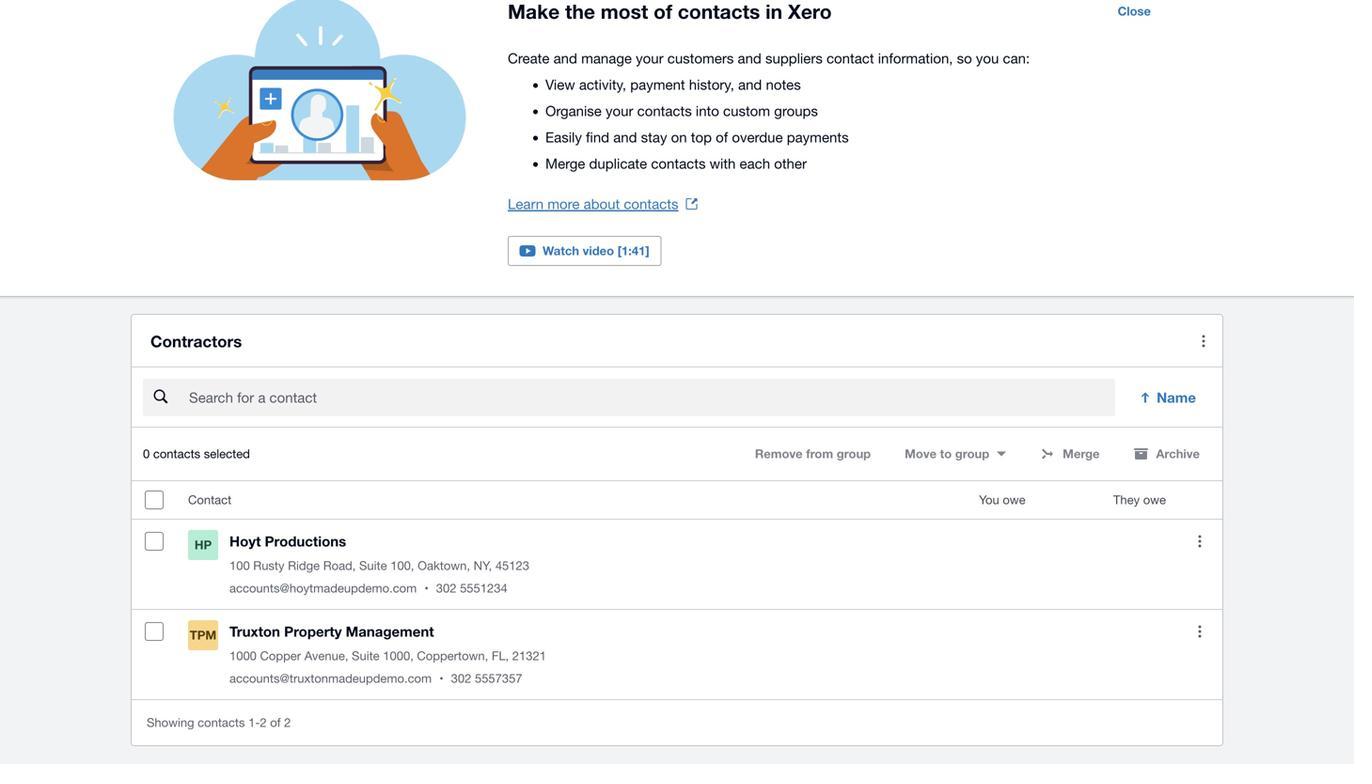 Task type: locate. For each thing, give the bounding box(es) containing it.
organise your contacts into custom groups
[[546, 103, 818, 119]]

group inside button
[[837, 447, 871, 462]]

manage
[[581, 50, 632, 66]]

1 horizontal spatial 2
[[284, 716, 291, 731]]

2 more row options image from the top
[[1181, 613, 1219, 651]]

• down the "coppertown,"
[[439, 672, 444, 686]]

and left 'suppliers'
[[738, 50, 762, 66]]

1 vertical spatial 302
[[451, 672, 472, 686]]

0 vertical spatial more row options image
[[1181, 523, 1219, 561]]

your up "payment"
[[636, 50, 664, 66]]

•
[[424, 581, 429, 596], [439, 672, 444, 686]]

1 owe from the left
[[1003, 493, 1026, 508]]

learn more about contacts
[[508, 196, 679, 212]]

302 for hoyt productions
[[436, 581, 457, 596]]

avenue,
[[304, 649, 348, 664]]

move to group button
[[894, 439, 1018, 470]]

showing contacts 1-2 of 2
[[147, 716, 291, 731]]

2 group from the left
[[955, 447, 990, 462]]

of
[[716, 129, 728, 145], [270, 716, 281, 731]]

contacts down on
[[651, 155, 706, 172]]

custom
[[723, 103, 770, 119]]

each
[[740, 155, 770, 172]]

suite left 100,
[[359, 559, 387, 573]]

0 vertical spatial •
[[424, 581, 429, 596]]

1 vertical spatial suite
[[352, 649, 380, 664]]

0 horizontal spatial •
[[424, 581, 429, 596]]

contacts down merge duplicate contacts with each other
[[624, 196, 679, 212]]

hoyt productions 100 rusty ridge road, suite 100, oaktown, ny, 45123 accounts@hoytmadeupdemo.com • 302 5551234
[[229, 533, 529, 596]]

hoyt
[[229, 533, 261, 550]]

selected
[[204, 447, 250, 462]]

owe right they
[[1143, 493, 1166, 508]]

5551234
[[460, 581, 508, 596]]

302 inside "hoyt productions 100 rusty ridge road, suite 100, oaktown, ny, 45123 accounts@hoytmadeupdemo.com • 302 5551234"
[[436, 581, 457, 596]]

1 vertical spatial merge
[[1063, 447, 1100, 462]]

suite
[[359, 559, 387, 573], [352, 649, 380, 664]]

you
[[979, 493, 1000, 508]]

remove
[[755, 447, 803, 462]]

302 inside truxton property management 1000 copper avenue, suite 1000, coppertown, fl, 21321 accounts@truxtonmadeupdemo.com • 302 5557357
[[451, 672, 472, 686]]

0 horizontal spatial 2
[[260, 716, 267, 731]]

1000,
[[383, 649, 414, 664]]

merge for merge duplicate contacts with each other
[[546, 155, 585, 172]]

suppliers
[[766, 50, 823, 66]]

suite for property
[[352, 649, 380, 664]]

contacts right 0
[[153, 447, 200, 462]]

2
[[260, 716, 267, 731], [284, 716, 291, 731]]

302 down the "coppertown,"
[[451, 672, 472, 686]]

contacts
[[637, 103, 692, 119], [651, 155, 706, 172], [624, 196, 679, 212], [153, 447, 200, 462], [198, 716, 245, 731]]

merge down easily
[[546, 155, 585, 172]]

100
[[229, 559, 250, 573]]

overdue
[[732, 129, 783, 145]]

owe right you in the right of the page
[[1003, 493, 1026, 508]]

0 horizontal spatial group
[[837, 447, 871, 462]]

your down activity,
[[606, 103, 633, 119]]

1 vertical spatial more row options image
[[1181, 613, 1219, 651]]

video
[[583, 244, 614, 258]]

0 vertical spatial merge
[[546, 155, 585, 172]]

you
[[976, 50, 999, 66]]

of right top
[[716, 129, 728, 145]]

watch video [1:41]
[[543, 244, 650, 258]]

contacts left 1-
[[198, 716, 245, 731]]

your
[[636, 50, 664, 66], [606, 103, 633, 119]]

1 group from the left
[[837, 447, 871, 462]]

remove from group button
[[744, 439, 882, 470]]

road,
[[323, 559, 356, 573]]

1 horizontal spatial merge
[[1063, 447, 1100, 462]]

group right to
[[955, 447, 990, 462]]

rusty
[[253, 559, 285, 573]]

suite inside truxton property management 1000 copper avenue, suite 1000, coppertown, fl, 21321 accounts@truxtonmadeupdemo.com • 302 5557357
[[352, 649, 380, 664]]

group inside popup button
[[955, 447, 990, 462]]

close button
[[1107, 0, 1162, 26]]

1 horizontal spatial your
[[636, 50, 664, 66]]

name button
[[1127, 379, 1211, 417]]

• inside truxton property management 1000 copper avenue, suite 1000, coppertown, fl, 21321 accounts@truxtonmadeupdemo.com • 302 5557357
[[439, 672, 444, 686]]

• down oaktown,
[[424, 581, 429, 596]]

1 more row options image from the top
[[1181, 523, 1219, 561]]

payments
[[787, 129, 849, 145]]

• inside "hoyt productions 100 rusty ridge road, suite 100, oaktown, ny, 45123 accounts@hoytmadeupdemo.com • 302 5551234"
[[424, 581, 429, 596]]

• for hoyt productions
[[424, 581, 429, 596]]

2 right 1-
[[284, 716, 291, 731]]

2 owe from the left
[[1143, 493, 1166, 508]]

merge inside button
[[1063, 447, 1100, 462]]

0 horizontal spatial merge
[[546, 155, 585, 172]]

property
[[284, 624, 342, 641]]

0 vertical spatial suite
[[359, 559, 387, 573]]

archive
[[1156, 447, 1200, 462]]

45123
[[495, 559, 529, 573]]

merge
[[546, 155, 585, 172], [1063, 447, 1100, 462]]

21321
[[512, 649, 546, 664]]

suite left 1000,
[[352, 649, 380, 664]]

0 vertical spatial 302
[[436, 581, 457, 596]]

0 horizontal spatial owe
[[1003, 493, 1026, 508]]

notes
[[766, 76, 801, 93]]

merge duplicate contacts with each other
[[546, 155, 807, 172]]

group
[[837, 447, 871, 462], [955, 447, 990, 462]]

0 horizontal spatial of
[[270, 716, 281, 731]]

owe
[[1003, 493, 1026, 508], [1143, 493, 1166, 508]]

1 vertical spatial •
[[439, 672, 444, 686]]

[1:41]
[[618, 244, 650, 258]]

302
[[436, 581, 457, 596], [451, 672, 472, 686]]

move
[[905, 447, 937, 462]]

truxton
[[229, 624, 280, 641]]

suite inside "hoyt productions 100 rusty ridge road, suite 100, oaktown, ny, 45123 accounts@hoytmadeupdemo.com • 302 5551234"
[[359, 559, 387, 573]]

more row options image for hoyt productions
[[1181, 523, 1219, 561]]

0 vertical spatial of
[[716, 129, 728, 145]]

owe for they owe
[[1143, 493, 1166, 508]]

1 horizontal spatial •
[[439, 672, 444, 686]]

0 horizontal spatial your
[[606, 103, 633, 119]]

of right 1-
[[270, 716, 281, 731]]

1 horizontal spatial of
[[716, 129, 728, 145]]

and
[[554, 50, 577, 66], [738, 50, 762, 66], [738, 76, 762, 93], [613, 129, 637, 145]]

1 horizontal spatial group
[[955, 447, 990, 462]]

merge left archive button
[[1063, 447, 1100, 462]]

more row options image
[[1181, 523, 1219, 561], [1181, 613, 1219, 651]]

1 horizontal spatial owe
[[1143, 493, 1166, 508]]

0 vertical spatial your
[[636, 50, 664, 66]]

2 down the copper
[[260, 716, 267, 731]]

302 down oaktown,
[[436, 581, 457, 596]]

group right from
[[837, 447, 871, 462]]

from
[[806, 447, 833, 462]]

1 vertical spatial of
[[270, 716, 281, 731]]



Task type: vqa. For each thing, say whether or not it's contained in the screenshot.
Reports 1099
no



Task type: describe. For each thing, give the bounding box(es) containing it.
coppertown,
[[417, 649, 488, 664]]

more row options image for truxton property management
[[1181, 613, 1219, 651]]

stay
[[641, 129, 667, 145]]

1 vertical spatial your
[[606, 103, 633, 119]]

about
[[584, 196, 620, 212]]

tpm
[[190, 628, 217, 643]]

they owe
[[1114, 493, 1166, 508]]

productions
[[265, 533, 346, 550]]

find
[[586, 129, 610, 145]]

with
[[710, 155, 736, 172]]

they
[[1114, 493, 1140, 508]]

duplicate
[[589, 155, 647, 172]]

0 contacts selected
[[143, 447, 250, 462]]

302 for truxton property management
[[451, 672, 472, 686]]

learn more about contacts link
[[508, 191, 697, 217]]

easily
[[546, 129, 582, 145]]

and up view
[[554, 50, 577, 66]]

close
[[1118, 4, 1151, 18]]

hp
[[195, 538, 212, 553]]

contact list table element
[[132, 482, 1223, 700]]

other
[[774, 155, 807, 172]]

group for move to group
[[955, 447, 990, 462]]

fl,
[[492, 649, 509, 664]]

contact
[[827, 50, 874, 66]]

2 2 from the left
[[284, 716, 291, 731]]

group for remove from group
[[837, 447, 871, 462]]

merge button
[[1029, 439, 1111, 470]]

ridge
[[288, 559, 320, 573]]

view
[[546, 76, 575, 93]]

merge for merge
[[1063, 447, 1100, 462]]

0
[[143, 447, 150, 462]]

easily find and stay on top of overdue payments
[[546, 129, 849, 145]]

view activity, payment history, and notes
[[546, 76, 801, 93]]

history,
[[689, 76, 734, 93]]

actions menu image
[[1185, 323, 1223, 360]]

information,
[[878, 50, 953, 66]]

and up duplicate
[[613, 129, 637, 145]]

management
[[346, 624, 434, 641]]

1000
[[229, 649, 257, 664]]

suite for productions
[[359, 559, 387, 573]]

copper
[[260, 649, 301, 664]]

1-
[[248, 716, 260, 731]]

so
[[957, 50, 972, 66]]

create
[[508, 50, 550, 66]]

oaktown,
[[418, 559, 470, 573]]

contacts down "payment"
[[637, 103, 692, 119]]

more
[[548, 196, 580, 212]]

groups
[[774, 103, 818, 119]]

100,
[[391, 559, 414, 573]]

and up 'custom'
[[738, 76, 762, 93]]

Search for a contact field
[[187, 380, 1116, 416]]

contact
[[188, 493, 232, 508]]

organise
[[546, 103, 602, 119]]

payment
[[630, 76, 685, 93]]

move to group
[[905, 447, 990, 462]]

archive button
[[1123, 439, 1211, 470]]

name
[[1157, 390, 1196, 407]]

watch video [1:41] button
[[508, 236, 662, 266]]

5557357
[[475, 672, 523, 686]]

customers
[[668, 50, 734, 66]]

ny,
[[474, 559, 492, 573]]

remove from group
[[755, 447, 871, 462]]

1 2 from the left
[[260, 716, 267, 731]]

to
[[940, 447, 952, 462]]

learn
[[508, 196, 544, 212]]

you owe
[[979, 493, 1026, 508]]

activity,
[[579, 76, 626, 93]]

owe for you owe
[[1003, 493, 1026, 508]]

showing
[[147, 716, 194, 731]]

can:
[[1003, 50, 1030, 66]]

accounts@truxtonmadeupdemo.com
[[229, 672, 432, 686]]

into
[[696, 103, 719, 119]]

contractors
[[150, 332, 242, 351]]

accounts@hoytmadeupdemo.com
[[229, 581, 417, 596]]

• for truxton property management
[[439, 672, 444, 686]]

create and manage your customers and suppliers contact information, so you can:
[[508, 50, 1030, 66]]

top
[[691, 129, 712, 145]]

watch
[[543, 244, 579, 258]]

on
[[671, 129, 687, 145]]

truxton property management 1000 copper avenue, suite 1000, coppertown, fl, 21321 accounts@truxtonmadeupdemo.com • 302 5557357
[[229, 624, 546, 686]]



